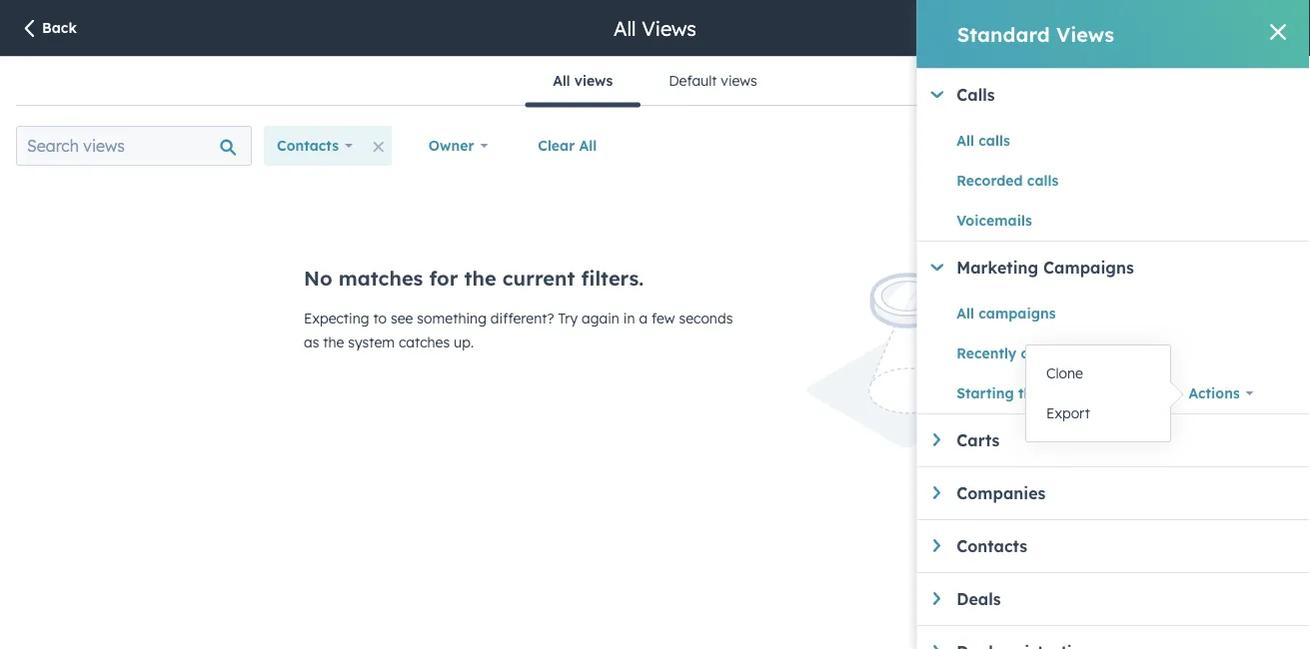Task type: describe. For each thing, give the bounding box(es) containing it.
clear all
[[538, 137, 597, 154]]

deals button
[[933, 590, 1310, 610]]

recorded
[[956, 172, 1022, 189]]

voicemails
[[956, 212, 1032, 229]]

export button
[[1026, 394, 1170, 434]]

few
[[652, 310, 675, 327]]

calls for recorded calls
[[1027, 172, 1058, 189]]

carts
[[956, 431, 999, 451]]

owner
[[429, 137, 474, 154]]

as
[[304, 334, 319, 351]]

all calls link
[[956, 129, 1175, 153]]

back
[[42, 19, 77, 36]]

starting
[[956, 385, 1014, 402]]

contacts button
[[933, 537, 1310, 557]]

something
[[417, 310, 487, 327]]

page section element
[[0, 0, 1310, 56]]

owner button
[[416, 126, 501, 166]]

current
[[502, 266, 575, 291]]

up.
[[454, 334, 474, 351]]

marketing campaigns button
[[930, 258, 1310, 278]]

caret image for calls
[[931, 91, 943, 98]]

clear
[[538, 137, 575, 154]]

back link
[[20, 18, 77, 40]]

again
[[582, 310, 620, 327]]

filters.
[[581, 266, 644, 291]]

different?
[[491, 310, 554, 327]]

default
[[669, 72, 717, 89]]

all campaigns link
[[956, 302, 1175, 326]]

system
[[348, 334, 395, 351]]

the inside expecting to see something different? try again in a few seconds as the system catches up.
[[323, 334, 344, 351]]

deals
[[956, 590, 1001, 610]]

companies button
[[933, 484, 1310, 504]]

calls button
[[930, 85, 1310, 105]]

all for all calls
[[956, 132, 974, 149]]

expecting to see something different? try again in a few seconds as the system catches up.
[[304, 310, 733, 351]]

seconds
[[679, 310, 733, 327]]

standard views
[[957, 21, 1114, 46]]

views for standard views
[[1056, 21, 1114, 46]]

catches
[[399, 334, 450, 351]]

see
[[391, 310, 413, 327]]

carts button
[[933, 431, 1310, 451]]

marketing
[[956, 258, 1038, 278]]

no
[[304, 266, 333, 291]]

caret image for marketing campaigns
[[931, 264, 943, 271]]

all views
[[614, 15, 696, 40]]

default views
[[669, 72, 757, 89]]

quarter
[[1048, 385, 1101, 402]]

Search views search field
[[16, 126, 252, 166]]

clear all button
[[525, 126, 610, 166]]

caret image for companies
[[933, 487, 940, 500]]

actions
[[1188, 385, 1240, 402]]

voicemails link
[[956, 209, 1175, 233]]

expecting
[[304, 310, 369, 327]]

default views button
[[641, 57, 785, 105]]

created
[[1020, 345, 1074, 362]]



Task type: locate. For each thing, give the bounding box(es) containing it.
views up 'clear all'
[[574, 72, 613, 89]]

1 horizontal spatial views
[[721, 72, 757, 89]]

all up recently
[[956, 305, 974, 322]]

caret image left calls
[[931, 91, 943, 98]]

0 horizontal spatial the
[[323, 334, 344, 351]]

views
[[574, 72, 613, 89], [721, 72, 757, 89]]

caret image
[[931, 264, 943, 271], [933, 434, 940, 447], [933, 540, 940, 553], [933, 593, 940, 605], [933, 646, 940, 650]]

all campaigns
[[956, 305, 1056, 322]]

views for default views
[[721, 72, 757, 89]]

0 vertical spatial calls
[[978, 132, 1010, 149]]

1 horizontal spatial the
[[464, 266, 496, 291]]

0 horizontal spatial views
[[642, 15, 696, 40]]

0 vertical spatial the
[[464, 266, 496, 291]]

recorded calls
[[956, 172, 1058, 189]]

all views
[[553, 72, 613, 89]]

in
[[623, 310, 635, 327]]

0 vertical spatial contacts
[[277, 137, 339, 154]]

clone button
[[1026, 354, 1170, 394]]

caret image for contacts
[[933, 540, 940, 553]]

contacts
[[277, 137, 339, 154], [956, 537, 1027, 557]]

calls for all calls
[[978, 132, 1010, 149]]

caret image for deals
[[933, 593, 940, 605]]

close image
[[1270, 24, 1286, 40]]

calls up recorded
[[978, 132, 1010, 149]]

all inside page section element
[[614, 15, 636, 40]]

all views button
[[525, 57, 641, 107]]

all up all views button
[[614, 15, 636, 40]]

all calls
[[956, 132, 1010, 149]]

starting this quarter
[[956, 385, 1101, 402]]

all inside navigation
[[553, 72, 570, 89]]

to
[[373, 310, 387, 327]]

matches
[[339, 266, 423, 291]]

all up clear
[[553, 72, 570, 89]]

no matches for the current filters.
[[304, 266, 644, 291]]

caret image inside marketing campaigns dropdown button
[[931, 264, 943, 271]]

1 horizontal spatial views
[[1056, 21, 1114, 46]]

caret image inside carts dropdown button
[[933, 434, 940, 447]]

1 vertical spatial caret image
[[933, 487, 940, 500]]

all for all campaigns
[[956, 305, 974, 322]]

standard
[[957, 21, 1050, 46]]

companies
[[956, 484, 1045, 504]]

caret image
[[931, 91, 943, 98], [933, 487, 940, 500]]

0 horizontal spatial views
[[574, 72, 613, 89]]

2 views from the left
[[721, 72, 757, 89]]

clone
[[1046, 365, 1083, 382]]

views right default
[[721, 72, 757, 89]]

a
[[639, 310, 648, 327]]

calls
[[978, 132, 1010, 149], [1027, 172, 1058, 189]]

calls inside all calls link
[[978, 132, 1010, 149]]

caret image inside companies dropdown button
[[933, 487, 940, 500]]

views up default
[[642, 15, 696, 40]]

0 horizontal spatial contacts
[[277, 137, 339, 154]]

for
[[429, 266, 458, 291]]

1 vertical spatial the
[[323, 334, 344, 351]]

views for all views
[[574, 72, 613, 89]]

campaigns
[[1043, 258, 1134, 278]]

contacts inside popup button
[[277, 137, 339, 154]]

contacts button
[[264, 126, 366, 166]]

views
[[642, 15, 696, 40], [1056, 21, 1114, 46]]

1 views from the left
[[574, 72, 613, 89]]

calls inside recorded calls link
[[1027, 172, 1058, 189]]

the right for
[[464, 266, 496, 291]]

views inside page section element
[[642, 15, 696, 40]]

starting this quarter link
[[956, 382, 1175, 406]]

campaigns
[[978, 305, 1056, 322]]

navigation
[[525, 57, 785, 107]]

navigation containing all views
[[525, 57, 785, 107]]

caret image for carts
[[933, 434, 940, 447]]

marketing campaigns
[[956, 258, 1134, 278]]

caret image inside contacts dropdown button
[[933, 540, 940, 553]]

recently
[[956, 345, 1016, 362]]

this
[[1018, 385, 1043, 402]]

try
[[558, 310, 578, 327]]

actions button
[[1175, 374, 1266, 414]]

caret image inside deals dropdown button
[[933, 593, 940, 605]]

the
[[464, 266, 496, 291], [323, 334, 344, 351]]

views for all views
[[642, 15, 696, 40]]

calls down all calls link
[[1027, 172, 1058, 189]]

recently created
[[956, 345, 1074, 362]]

the right the as on the bottom left of page
[[323, 334, 344, 351]]

caret image left the companies
[[933, 487, 940, 500]]

export
[[1046, 405, 1090, 422]]

all up recorded
[[956, 132, 974, 149]]

recently created link
[[956, 342, 1175, 366]]

all
[[614, 15, 636, 40], [553, 72, 570, 89], [956, 132, 974, 149], [579, 137, 597, 154], [956, 305, 974, 322]]

all for all views
[[553, 72, 570, 89]]

1 horizontal spatial calls
[[1027, 172, 1058, 189]]

1 vertical spatial calls
[[1027, 172, 1058, 189]]

views up the calls dropdown button
[[1056, 21, 1114, 46]]

recorded calls link
[[956, 169, 1175, 193]]

0 vertical spatial caret image
[[931, 91, 943, 98]]

caret image inside the calls dropdown button
[[931, 91, 943, 98]]

calls
[[956, 85, 995, 105]]

0 horizontal spatial calls
[[978, 132, 1010, 149]]

1 vertical spatial contacts
[[956, 537, 1027, 557]]

all right clear
[[579, 137, 597, 154]]

all for all views
[[614, 15, 636, 40]]

1 horizontal spatial contacts
[[956, 537, 1027, 557]]



Task type: vqa. For each thing, say whether or not it's contained in the screenshot.
Export
yes



